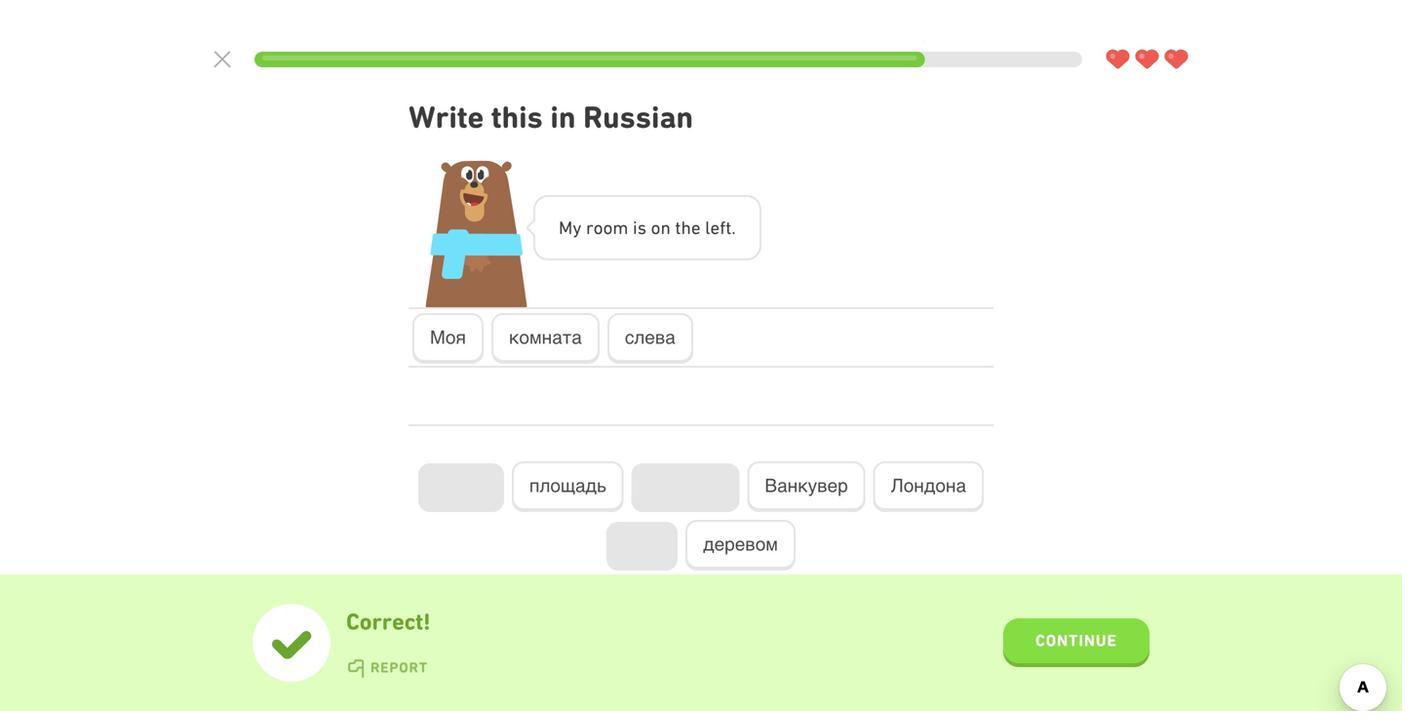 Task type: locate. For each thing, give the bounding box(es) containing it.
t right l
[[726, 217, 732, 238]]

russian
[[584, 99, 694, 135]]

write
[[409, 99, 484, 135]]

деревом
[[703, 534, 778, 555]]

o right y
[[594, 217, 603, 238]]

0 horizontal spatial e
[[692, 217, 701, 238]]

0 horizontal spatial t
[[676, 217, 681, 238]]

o right r at the left of page
[[603, 217, 613, 238]]

s
[[638, 217, 647, 238]]

in
[[551, 99, 576, 135]]

o for i
[[651, 217, 661, 238]]

слева
[[625, 327, 676, 348]]

моя
[[430, 327, 466, 348]]

m
[[613, 217, 629, 238]]

r
[[586, 217, 594, 238]]

деревом button
[[686, 520, 796, 571]]

ванкувер
[[765, 475, 848, 496]]

t right the n
[[676, 217, 681, 238]]

n
[[661, 217, 671, 238]]

continue button
[[1004, 619, 1150, 667]]

o
[[594, 217, 603, 238], [603, 217, 613, 238], [651, 217, 661, 238]]

3 o from the left
[[651, 217, 661, 238]]

2 t from the left
[[726, 217, 732, 238]]

e left l
[[692, 217, 701, 238]]

e
[[692, 217, 701, 238], [711, 217, 720, 238]]

e left .
[[711, 217, 720, 238]]

t
[[676, 217, 681, 238], [726, 217, 732, 238]]

комната button
[[492, 313, 600, 364]]

2 o from the left
[[603, 217, 613, 238]]

1 horizontal spatial t
[[726, 217, 732, 238]]

o for r
[[603, 217, 613, 238]]

i s o n t h e l e f t .
[[633, 217, 736, 238]]

.
[[732, 217, 736, 238]]

1 horizontal spatial e
[[711, 217, 720, 238]]

m y
[[559, 217, 582, 238]]

progress bar
[[255, 52, 1083, 67]]

o right s
[[651, 217, 661, 238]]

1 e from the left
[[692, 217, 701, 238]]



Task type: vqa. For each thing, say whether or not it's contained in the screenshot.
комната on the left
yes



Task type: describe. For each thing, give the bounding box(es) containing it.
i
[[633, 217, 638, 238]]

комната
[[509, 327, 582, 348]]

лондона
[[891, 475, 967, 496]]

l
[[706, 217, 711, 238]]

continue
[[1036, 631, 1118, 650]]

h
[[681, 217, 692, 238]]

m
[[559, 217, 573, 238]]

моя button
[[413, 313, 484, 364]]

report button
[[346, 659, 428, 679]]

слева button
[[608, 313, 693, 364]]

r o o m
[[586, 217, 629, 238]]

площадь
[[530, 475, 606, 496]]

2 e from the left
[[711, 217, 720, 238]]

лондона button
[[874, 462, 984, 512]]

площадь button
[[512, 462, 624, 512]]

write this in russian
[[409, 99, 694, 135]]

1 t from the left
[[676, 217, 681, 238]]

f
[[720, 217, 726, 238]]

ванкувер button
[[748, 462, 866, 512]]

correct!
[[346, 608, 431, 636]]

report
[[371, 659, 428, 676]]

y
[[573, 217, 582, 238]]

this
[[492, 99, 543, 135]]

1 o from the left
[[594, 217, 603, 238]]



